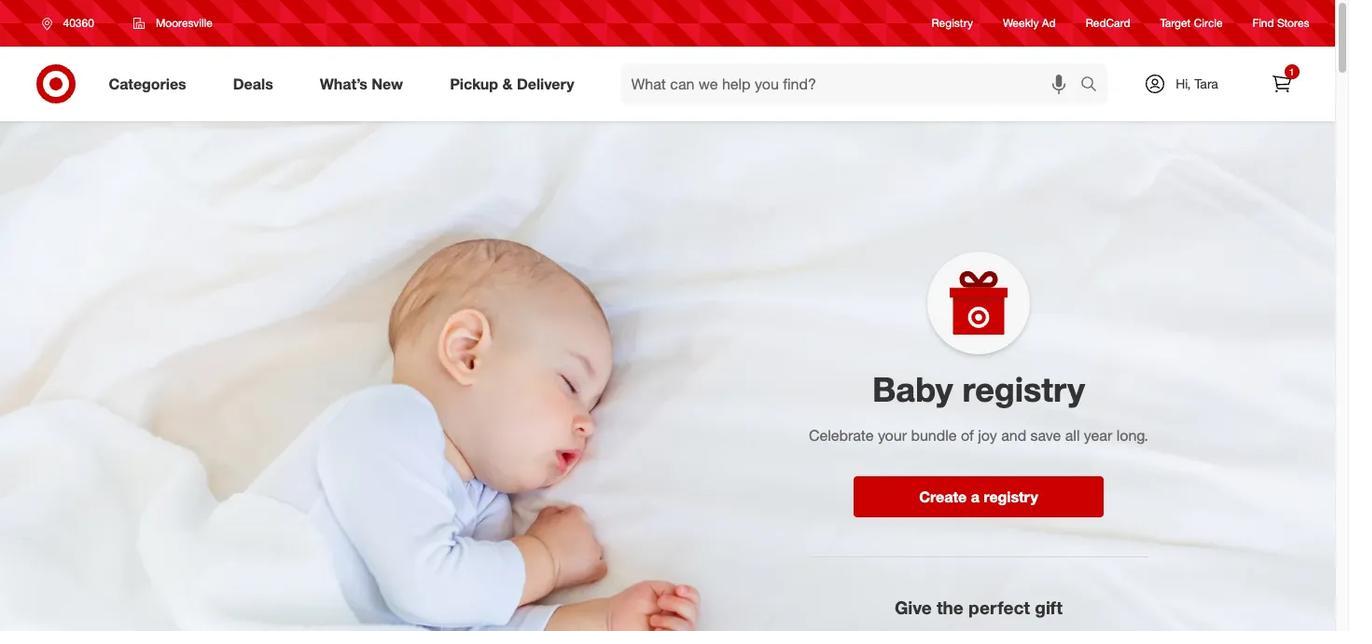 Task type: locate. For each thing, give the bounding box(es) containing it.
1 vertical spatial registry
[[984, 488, 1038, 506]]

what's new
[[320, 74, 403, 93]]

find stores
[[1253, 16, 1309, 30]]

redcard
[[1086, 16, 1130, 30]]

target circle
[[1160, 16, 1223, 30]]

celebrate your bundle of joy and save all year long.
[[809, 426, 1149, 445]]

baby registry
[[872, 369, 1085, 410]]

year
[[1084, 426, 1112, 445]]

circle
[[1194, 16, 1223, 30]]

all
[[1065, 426, 1080, 445]]

deals link
[[217, 63, 296, 104]]

a
[[971, 488, 980, 506]]

long.
[[1117, 426, 1149, 445]]

the
[[937, 597, 964, 618]]

ad
[[1042, 16, 1056, 30]]

celebrate
[[809, 426, 874, 445]]

create a registry link
[[854, 477, 1104, 518]]

pickup & delivery
[[450, 74, 574, 93]]

tara
[[1195, 76, 1218, 91]]

save
[[1031, 426, 1061, 445]]

find stores link
[[1253, 15, 1309, 31]]

search
[[1072, 76, 1116, 95]]

target circle link
[[1160, 15, 1223, 31]]

&
[[502, 74, 513, 93]]

baby
[[872, 369, 953, 410]]

categories
[[109, 74, 186, 93]]

registry right a
[[984, 488, 1038, 506]]

redcard link
[[1086, 15, 1130, 31]]

registry up and on the right of the page
[[962, 369, 1085, 410]]

give
[[895, 597, 932, 618]]

your
[[878, 426, 907, 445]]

registry
[[962, 369, 1085, 410], [984, 488, 1038, 506]]

hi,
[[1176, 76, 1191, 91]]

1 link
[[1261, 63, 1302, 104]]

bundle
[[911, 426, 957, 445]]

pickup & delivery link
[[434, 63, 598, 104]]

40360 button
[[29, 7, 114, 40]]

registry
[[932, 16, 973, 30]]



Task type: vqa. For each thing, say whether or not it's contained in the screenshot.
"Create A Registry" link
yes



Task type: describe. For each thing, give the bounding box(es) containing it.
What can we help you find? suggestions appear below search field
[[620, 63, 1085, 104]]

deals
[[233, 74, 273, 93]]

search button
[[1072, 63, 1116, 108]]

weekly ad link
[[1003, 15, 1056, 31]]

categories link
[[93, 63, 210, 104]]

what's
[[320, 74, 368, 93]]

create a registry
[[919, 488, 1038, 506]]

gift
[[1035, 597, 1063, 618]]

give the perfect gift
[[895, 597, 1063, 618]]

pickup
[[450, 74, 498, 93]]

create a registry button
[[854, 477, 1104, 518]]

create
[[919, 488, 967, 506]]

find
[[1253, 16, 1274, 30]]

registry link
[[932, 15, 973, 31]]

registry inside button
[[984, 488, 1038, 506]]

stores
[[1277, 16, 1309, 30]]

delivery
[[517, 74, 574, 93]]

mooresville
[[156, 16, 213, 30]]

of
[[961, 426, 974, 445]]

hi, tara
[[1176, 76, 1218, 91]]

perfect
[[968, 597, 1030, 618]]

and
[[1001, 426, 1026, 445]]

new
[[372, 74, 403, 93]]

weekly
[[1003, 16, 1039, 30]]

40360
[[63, 16, 94, 30]]

mooresville button
[[121, 7, 225, 40]]

what's new link
[[304, 63, 427, 104]]

sleeping baby in a light blue onesie image
[[0, 121, 1335, 632]]

1
[[1289, 66, 1294, 77]]

target
[[1160, 16, 1191, 30]]

joy
[[978, 426, 997, 445]]

weekly ad
[[1003, 16, 1056, 30]]

0 vertical spatial registry
[[962, 369, 1085, 410]]



